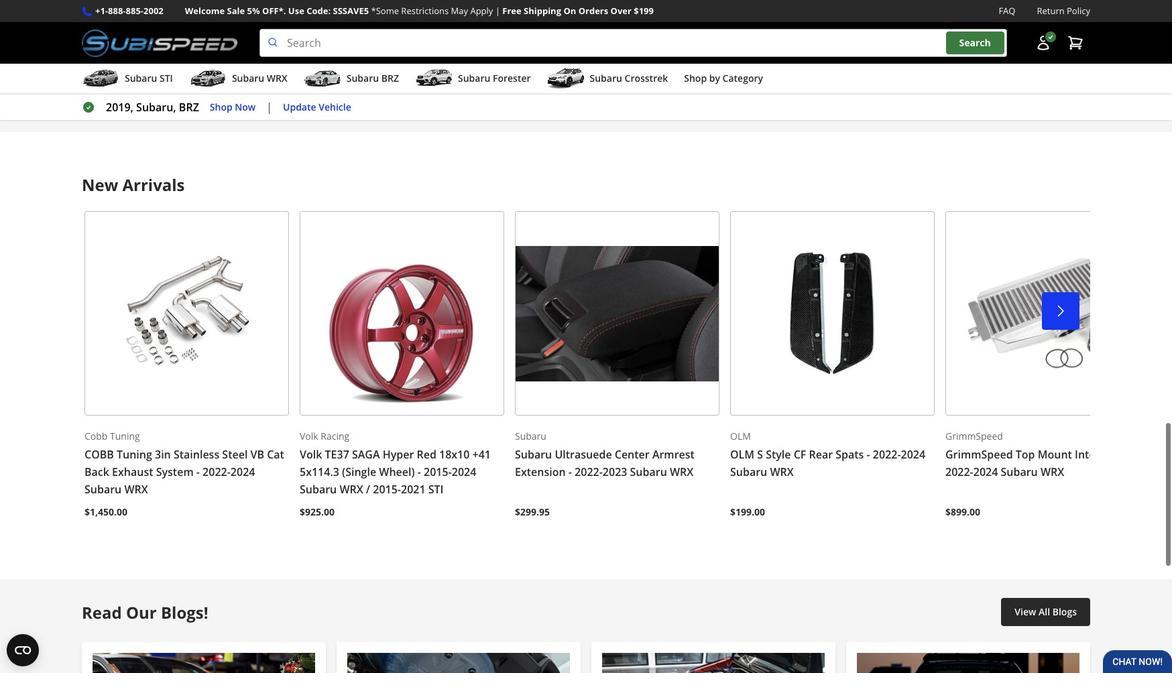 Task type: vqa. For each thing, say whether or not it's contained in the screenshot.
Update Vehicle
yes



Task type: describe. For each thing, give the bounding box(es) containing it.
subaru sti button
[[82, 66, 173, 93]]

$55.33
[[379, 62, 413, 77]]

1 olm from the top
[[730, 430, 751, 443]]

$925.00
[[300, 505, 335, 518]]

now
[[235, 100, 256, 113]]

2024 inside volk racing volk te37 saga hyper red 18x10 +41 5x114.3 (single wheel) - 2015-2024 subaru wrx / 2015-2021 sti
[[452, 465, 476, 479]]

back
[[84, 465, 109, 479]]

2002
[[143, 5, 163, 17]]

search button
[[946, 32, 1004, 54]]

intercooler
[[1075, 447, 1132, 462]]

our
[[126, 601, 157, 623]]

by
[[709, 72, 720, 85]]

subaru crosstrek
[[590, 72, 668, 85]]

button image
[[1035, 35, 1051, 51]]

olm olm s style cf rear spats - 2022-2024 subaru wrx
[[730, 430, 925, 479]]

*some
[[371, 5, 399, 17]]

code:
[[307, 5, 331, 17]]

cobb
[[84, 430, 108, 443]]

a subaru forester thumbnail image image
[[415, 68, 453, 89]]

subaru brz button
[[304, 66, 399, 93]]

wrx/sti engine bay image
[[602, 653, 825, 673]]

1 vertical spatial brz
[[179, 100, 199, 115]]

wrx inside subaru subaru ultrasuede center armrest extension - 2022-2023 subaru wrx
[[670, 465, 693, 479]]

wrx inside cobb tuning cobb tuning 3in stainless steel vb cat back exhaust system - 2022-2024 subaru wrx
[[124, 482, 148, 497]]

update vehicle
[[283, 100, 351, 113]]

cob516100 cobb tuning 3in stainless steel vb cat back exhaust system 22+ subaru wrx, image
[[84, 211, 289, 416]]

subaru subaru ultrasuede center armrest extension - 2022-2023 subaru wrx
[[515, 430, 695, 479]]

shop by category
[[684, 72, 763, 85]]

racing
[[321, 430, 349, 443]]

$829.00
[[959, 62, 999, 77]]

wrx inside grimmspeed grimmspeed top mount intercooler - 2022-2024 subaru wrx
[[1041, 465, 1064, 479]]

1 grimmspeed from the top
[[945, 430, 1003, 443]]

arrivals
[[122, 174, 185, 196]]

style
[[766, 447, 791, 462]]

1 vertical spatial 2015-
[[373, 482, 401, 497]]

blogs!
[[161, 601, 208, 623]]

- inside grimmspeed grimmspeed top mount intercooler - 2022-2024 subaru wrx
[[1135, 447, 1138, 462]]

stainless
[[174, 447, 219, 462]]

subaru wrx button
[[189, 66, 287, 93]]

$189.00
[[90, 62, 130, 77]]

olmb.47011.1 olm s style carbon fiber rear spats - 2022+ subaru wrx, image
[[730, 211, 935, 416]]

may
[[451, 5, 468, 17]]

spats
[[836, 447, 864, 462]]

shop for shop by category
[[684, 72, 707, 85]]

$1,450.00
[[84, 505, 127, 518]]

faq link
[[999, 4, 1015, 18]]

wrx/sti interior image
[[93, 653, 315, 673]]

2021
[[401, 482, 426, 497]]

subaru inside olm olm s style cf rear spats - 2022-2024 subaru wrx
[[730, 465, 767, 479]]

subaru inside "dropdown button"
[[458, 72, 490, 85]]

brz inside dropdown button
[[381, 72, 399, 85]]

$9.58
[[235, 62, 262, 77]]

over
[[611, 5, 632, 17]]

subaru inside grimmspeed grimmspeed top mount intercooler - 2022-2024 subaru wrx
[[1001, 465, 1038, 479]]

- inside subaru subaru ultrasuede center armrest extension - 2022-2023 subaru wrx
[[568, 465, 572, 479]]

system
[[156, 465, 194, 479]]

+1-
[[95, 5, 108, 17]]

hyper
[[383, 447, 414, 462]]

885-
[[126, 5, 143, 17]]

$59.00 link
[[664, 0, 798, 89]]

read our blogs!
[[82, 601, 208, 623]]

$899.00
[[945, 505, 980, 518]]

$55.33 link
[[374, 0, 508, 89]]

search
[[959, 36, 991, 49]]

1 vertical spatial tuning
[[117, 447, 152, 462]]

(single
[[342, 465, 376, 479]]

a subaru wrx thumbnail image image
[[189, 68, 227, 89]]

policy
[[1067, 5, 1090, 17]]

1 horizontal spatial |
[[495, 5, 500, 17]]

cat
[[267, 447, 284, 462]]

2024 inside cobb tuning cobb tuning 3in stainless steel vb cat back exhaust system - 2022-2024 subaru wrx
[[231, 465, 255, 479]]

cobb
[[84, 447, 114, 462]]

shop now
[[210, 100, 256, 113]]

- inside volk racing volk te37 saga hyper red 18x10 +41 5x114.3 (single wheel) - 2015-2024 subaru wrx / 2015-2021 sti
[[418, 465, 421, 479]]

subaru inside volk racing volk te37 saga hyper red 18x10 +41 5x114.3 (single wheel) - 2015-2024 subaru wrx / 2015-2021 sti
[[300, 482, 337, 497]]

vb
[[250, 447, 264, 462]]

rear
[[809, 447, 833, 462]]

2 grimmspeed from the top
[[945, 447, 1013, 462]]

mount
[[1038, 447, 1072, 462]]

subaru wrx
[[232, 72, 287, 85]]

- inside cobb tuning cobb tuning 3in stainless steel vb cat back exhaust system - 2022-2024 subaru wrx
[[196, 465, 200, 479]]

2022- inside cobb tuning cobb tuning 3in stainless steel vb cat back exhaust system - 2022-2024 subaru wrx
[[203, 465, 231, 479]]

subaru,
[[136, 100, 176, 115]]

forester
[[493, 72, 531, 85]]

te37
[[325, 447, 349, 462]]

extension
[[515, 465, 566, 479]]

0 vertical spatial 2015-
[[424, 465, 452, 479]]

armrest
[[652, 447, 695, 462]]

read
[[82, 601, 122, 623]]

2022- inside grimmspeed grimmspeed top mount intercooler - 2022-2024 subaru wrx
[[945, 465, 973, 479]]

subispeed logo image
[[82, 29, 238, 57]]

cobb tuning cobb tuning 3in stainless steel vb cat back exhaust system - 2022-2024 subaru wrx
[[84, 430, 284, 497]]

update vehicle button
[[283, 100, 351, 115]]

search input field
[[260, 29, 1007, 57]]

5%
[[247, 5, 260, 17]]

all
[[1039, 605, 1050, 618]]

orders
[[578, 5, 608, 17]]

restrictions
[[401, 5, 449, 17]]

saga
[[352, 447, 380, 462]]

- inside olm olm s style cf rear spats - 2022-2024 subaru wrx
[[867, 447, 870, 462]]

crosstrek
[[625, 72, 668, 85]]

wrx inside volk racing volk te37 saga hyper red 18x10 +41 5x114.3 (single wheel) - 2015-2024 subaru wrx / 2015-2021 sti
[[340, 482, 363, 497]]



Task type: locate. For each thing, give the bounding box(es) containing it.
0 vertical spatial volk
[[300, 430, 318, 443]]

sti inside volk racing volk te37 saga hyper red 18x10 +41 5x114.3 (single wheel) - 2015-2024 subaru wrx / 2015-2021 sti
[[428, 482, 444, 497]]

2024 inside grimmspeed grimmspeed top mount intercooler - 2022-2024 subaru wrx
[[973, 465, 998, 479]]

volk
[[300, 430, 318, 443], [300, 447, 322, 462]]

exhaust
[[112, 465, 153, 479]]

shop for shop now
[[210, 100, 232, 113]]

- right spats
[[867, 447, 870, 462]]

2 volk from the top
[[300, 447, 322, 462]]

grimmspeed grimmspeed top mount intercooler - 2022-2024 subaru wrx
[[945, 430, 1138, 479]]

| right now
[[266, 100, 272, 115]]

wrx inside dropdown button
[[267, 72, 287, 85]]

1 vertical spatial grimmspeed
[[945, 447, 1013, 462]]

2 olm from the top
[[730, 447, 754, 462]]

grimmspeed
[[945, 430, 1003, 443], [945, 447, 1013, 462]]

cf
[[794, 447, 806, 462]]

wheel)
[[379, 465, 415, 479]]

apply
[[470, 5, 493, 17]]

volk racing volk te37 saga hyper red 18x10 +41 5x114.3 (single wheel) - 2015-2024 subaru wrx / 2015-2021 sti
[[300, 430, 491, 497]]

$119.95
[[814, 62, 854, 77]]

brz
[[381, 72, 399, 85], [179, 100, 199, 115]]

0 vertical spatial tuning
[[110, 430, 140, 443]]

2022- right spats
[[873, 447, 901, 462]]

olm
[[730, 430, 751, 443], [730, 447, 754, 462]]

0 horizontal spatial shop
[[210, 100, 232, 113]]

+1-888-885-2002
[[95, 5, 163, 17]]

subaru inside cobb tuning cobb tuning 3in stainless steel vb cat back exhaust system - 2022-2024 subaru wrx
[[84, 482, 122, 497]]

1 horizontal spatial brz
[[381, 72, 399, 85]]

volk left racing
[[300, 430, 318, 443]]

2024
[[901, 447, 925, 462], [231, 465, 255, 479], [452, 465, 476, 479], [973, 465, 998, 479]]

1 horizontal spatial 2015-
[[424, 465, 452, 479]]

18x10
[[439, 447, 470, 462]]

subaru forester
[[458, 72, 531, 85]]

return
[[1037, 5, 1065, 17]]

0 vertical spatial shop
[[684, 72, 707, 85]]

1 vertical spatial shop
[[210, 100, 232, 113]]

subaru sti
[[125, 72, 173, 85]]

a subaru brz thumbnail image image
[[304, 68, 341, 89]]

ultrasuede
[[555, 447, 612, 462]]

/
[[366, 482, 370, 497]]

1 vertical spatial volk
[[300, 447, 322, 462]]

wrx down armrest
[[670, 465, 693, 479]]

$189.00 link
[[84, 0, 219, 89]]

s
[[757, 447, 763, 462]]

shop by category button
[[684, 66, 763, 93]]

$199
[[634, 5, 654, 17]]

a subaru sti thumbnail image image
[[82, 68, 119, 89]]

shop left by
[[684, 72, 707, 85]]

2022- down ultrasuede
[[575, 465, 603, 479]]

tuning up exhaust
[[117, 447, 152, 462]]

0 vertical spatial |
[[495, 5, 500, 17]]

wrx down mount
[[1041, 465, 1064, 479]]

- right intercooler
[[1135, 447, 1138, 462]]

welcome sale 5% off*. use code: sssave5 *some restrictions may apply | free shipping on orders over $199
[[185, 5, 654, 17]]

subaru crosstrek button
[[547, 66, 668, 93]]

wrx inside olm olm s style cf rear spats - 2022-2024 subaru wrx
[[770, 465, 794, 479]]

new arrivals
[[82, 174, 185, 196]]

return policy link
[[1037, 4, 1090, 18]]

2024 up $899.00
[[973, 465, 998, 479]]

0 horizontal spatial 2015-
[[373, 482, 401, 497]]

free
[[502, 5, 521, 17]]

$199.00
[[730, 505, 765, 518]]

update
[[283, 100, 316, 113]]

wrx right $9.58
[[267, 72, 287, 85]]

wrx/sti exhaust image
[[347, 653, 570, 673]]

-
[[867, 447, 870, 462], [1135, 447, 1138, 462], [196, 465, 200, 479], [418, 465, 421, 479], [568, 465, 572, 479]]

sti up subaru,
[[160, 72, 173, 85]]

shop inside shop now link
[[210, 100, 232, 113]]

$299.95
[[515, 505, 550, 518]]

2024 down the steel
[[231, 465, 255, 479]]

+1-888-885-2002 link
[[95, 4, 163, 18]]

view all blogs
[[1015, 605, 1077, 618]]

welcome
[[185, 5, 225, 17]]

2024 inside olm olm s style cf rear spats - 2022-2024 subaru wrx
[[901, 447, 925, 462]]

tuning right cobb
[[110, 430, 140, 443]]

brz left a subaru forester thumbnail image
[[381, 72, 399, 85]]

vlkwvdgy41ehr volk te37 saga hyper red 18x10 +41 - 2015+ wrx / 2015+ stix4, image
[[300, 211, 504, 416]]

| left free at the top of the page
[[495, 5, 500, 17]]

top
[[1016, 447, 1035, 462]]

return policy
[[1037, 5, 1090, 17]]

2019, subaru, brz
[[106, 100, 199, 115]]

0 horizontal spatial brz
[[179, 100, 199, 115]]

2022- inside subaru subaru ultrasuede center armrest extension - 2022-2023 subaru wrx
[[575, 465, 603, 479]]

shop left now
[[210, 100, 232, 113]]

use
[[288, 5, 304, 17]]

2022- down the steel
[[203, 465, 231, 479]]

new
[[82, 174, 118, 196]]

wrx left /
[[340, 482, 363, 497]]

- up '2021'
[[418, 465, 421, 479]]

3in
[[155, 447, 171, 462]]

5x114.3
[[300, 465, 339, 479]]

+41
[[472, 447, 491, 462]]

1 horizontal spatial shop
[[684, 72, 707, 85]]

$9.58 link
[[229, 0, 363, 89]]

subj2010vc001 subaru ultrasuede center armrest extension - 2022+ subaru wrx, image
[[515, 211, 719, 416]]

$119.95 link
[[809, 0, 943, 89]]

subaru brz
[[346, 72, 399, 85]]

open widget image
[[7, 634, 39, 666]]

2022-
[[873, 447, 901, 462], [203, 465, 231, 479], [575, 465, 603, 479], [945, 465, 973, 479]]

0 vertical spatial sti
[[160, 72, 173, 85]]

1 vertical spatial olm
[[730, 447, 754, 462]]

shop inside shop by category dropdown button
[[684, 72, 707, 85]]

0 vertical spatial grimmspeed
[[945, 430, 1003, 443]]

wrx
[[267, 72, 287, 85], [670, 465, 693, 479], [770, 465, 794, 479], [1041, 465, 1064, 479], [124, 482, 148, 497], [340, 482, 363, 497]]

$45.34
[[524, 62, 558, 77]]

2022- inside olm olm s style cf rear spats - 2022-2024 subaru wrx
[[873, 447, 901, 462]]

vehicle
[[319, 100, 351, 113]]

steel
[[222, 447, 248, 462]]

0 horizontal spatial sti
[[160, 72, 173, 85]]

sssave5
[[333, 5, 369, 17]]

2015- right /
[[373, 482, 401, 497]]

grm113049 grimmspeed top mount intercooler 2022+ subaru wrx, image
[[945, 211, 1150, 416]]

2015- down red
[[424, 465, 452, 479]]

- down ultrasuede
[[568, 465, 572, 479]]

$829.00 link
[[953, 0, 1088, 89]]

1 volk from the top
[[300, 430, 318, 443]]

888-
[[108, 5, 126, 17]]

2019,
[[106, 100, 133, 115]]

0 vertical spatial brz
[[381, 72, 399, 85]]

0 horizontal spatial |
[[266, 100, 272, 115]]

wrx down style
[[770, 465, 794, 479]]

sale
[[227, 5, 245, 17]]

2024 down 18x10
[[452, 465, 476, 479]]

shop
[[684, 72, 707, 85], [210, 100, 232, 113]]

wrx down exhaust
[[124, 482, 148, 497]]

volk up 5x114.3
[[300, 447, 322, 462]]

subaru
[[125, 72, 157, 85], [232, 72, 264, 85], [346, 72, 379, 85], [458, 72, 490, 85], [590, 72, 622, 85], [515, 430, 546, 443], [515, 447, 552, 462], [630, 465, 667, 479], [730, 465, 767, 479], [1001, 465, 1038, 479], [84, 482, 122, 497], [300, 482, 337, 497]]

1 horizontal spatial sti
[[428, 482, 444, 497]]

on
[[563, 5, 576, 17]]

2022- up $899.00
[[945, 465, 973, 479]]

2024 right spats
[[901, 447, 925, 462]]

shipping
[[524, 5, 561, 17]]

a subaru crosstrek thumbnail image image
[[547, 68, 584, 89]]

sti
[[160, 72, 173, 85], [428, 482, 444, 497]]

0 vertical spatial olm
[[730, 430, 751, 443]]

sti inside dropdown button
[[160, 72, 173, 85]]

off*.
[[262, 5, 286, 17]]

wrx/sti aftermarket light image
[[857, 653, 1079, 673]]

view all blogs link
[[1001, 598, 1090, 627]]

sti right '2021'
[[428, 482, 444, 497]]

1 vertical spatial sti
[[428, 482, 444, 497]]

1 vertical spatial |
[[266, 100, 272, 115]]

brz right subaru,
[[179, 100, 199, 115]]

- down stainless
[[196, 465, 200, 479]]



